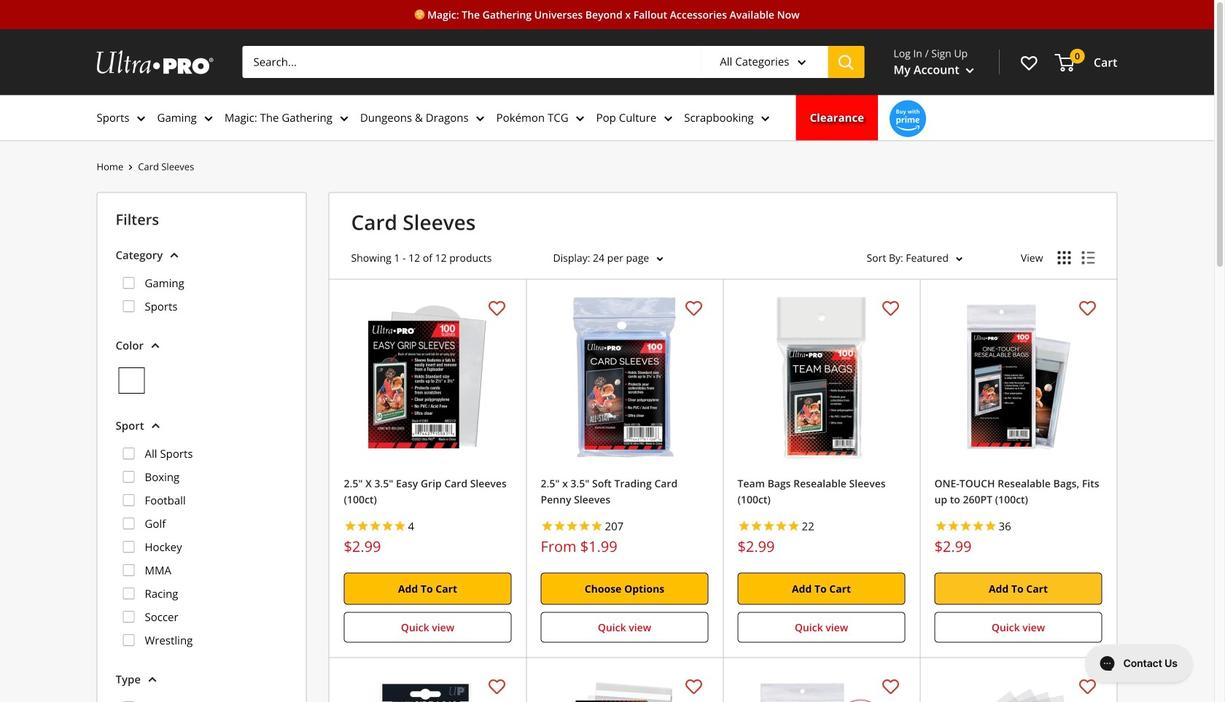 Task type: vqa. For each thing, say whether or not it's contained in the screenshot.
1/4" 4-SCREW SCREWDOWN RECESSED HOLDER | ULTRA PRO INTERNATIONAL IMAGE on the right of the page
no



Task type: describe. For each thing, give the bounding box(es) containing it.
0 vertical spatial arrow bottom image
[[798, 60, 807, 66]]

add to favorites image for 'easy grade card sleeves (100ct) for standard trading cards | ultra pro international' image
[[883, 679, 900, 696]]

36 reviews element
[[999, 519, 1012, 534]]

rated 5.0 out of 5 stars 36 reviews element
[[935, 517, 1103, 538]]

easy grade card sleeves (100ct) for standard trading cards | ultra pro international image
[[738, 672, 906, 703]]

pro-fit side-load standard deck inner sleeves (100ct) | ultra pro international image
[[344, 672, 512, 703]]

search image
[[839, 55, 854, 71]]

2.5" x 3.5" easy grip card sleeves (100ct) | ultra pro international image
[[344, 294, 512, 462]]

add to favorites image for platinum series card protector sleeves for standard trading cards | ultra pro international image
[[1080, 679, 1097, 696]]

Search... text field
[[243, 46, 701, 78]]

platinum series card protector sleeves for standard trading cards | ultra pro international image
[[935, 672, 1103, 703]]

one-touch resealable bags, fits up to 260pt (100ct) image
[[935, 294, 1103, 462]]

add to favorites image for team bags resealable sleeves (100ct) | ultra pro international image
[[883, 300, 900, 317]]

rated 5.0 out of 5 stars 4 reviews element
[[344, 517, 512, 538]]

team bags resealable sleeves (100ct) | ultra pro international image
[[738, 294, 906, 462]]

add to favorites image for the 2.5" x 3.5" soft trading card penny sleeves | ultra pro international image
[[686, 300, 703, 317]]

add to favorites image for pro-fit side-load standard deck inner sleeves (100ct) | ultra pro international image
[[489, 679, 506, 696]]

graded card resealable sleeves (100ct) | ultra pro international image
[[541, 672, 709, 703]]

0 horizontal spatial arrow bottom image
[[151, 343, 160, 349]]

display products as grid image
[[1058, 251, 1071, 265]]

1 vertical spatial arrow bottom image
[[148, 677, 157, 683]]



Task type: locate. For each thing, give the bounding box(es) containing it.
add to favorites image
[[883, 300, 900, 317], [489, 679, 506, 696], [686, 679, 703, 696], [1080, 679, 1097, 696]]

rated 5.0 out of 5 stars 22 reviews element
[[738, 517, 906, 538]]

2.5" x 3.5" soft trading card penny sleeves | ultra pro international image
[[541, 294, 709, 462]]

2 horizontal spatial arrow bottom image
[[798, 60, 807, 66]]

list
[[97, 95, 1118, 140], [97, 158, 194, 176], [116, 266, 288, 327], [116, 436, 288, 661]]

1 vertical spatial arrow bottom image
[[170, 252, 179, 258]]

arrow bottom image
[[798, 60, 807, 66], [170, 252, 179, 258], [151, 343, 160, 349]]

add to favorites image for graded card resealable sleeves (100ct) | ultra pro international image
[[686, 679, 703, 696]]

display products as list image
[[1082, 251, 1096, 265]]

add to favorites image for 2.5" x 3.5" easy grip card sleeves (100ct) | ultra pro international image
[[489, 300, 506, 317]]

0 vertical spatial arrow bottom image
[[152, 423, 160, 429]]

ultra pro international image
[[97, 50, 213, 74]]

2 vertical spatial arrow bottom image
[[151, 343, 160, 349]]

clear image
[[119, 368, 145, 394]]

add to favorites image
[[489, 300, 506, 317], [686, 300, 703, 317], [1080, 300, 1097, 317], [883, 679, 900, 696]]

1 horizontal spatial arrow bottom image
[[170, 252, 179, 258]]

add to favorites image for one-touch resealable bags, fits up to 260pt (100ct) image
[[1080, 300, 1097, 317]]

4 reviews element
[[408, 519, 415, 534]]

207 reviews element
[[605, 519, 624, 534]]

arrow bottom image
[[152, 423, 160, 429], [148, 677, 157, 683]]

None checkbox
[[123, 277, 135, 289], [123, 495, 135, 506], [123, 542, 135, 553], [123, 565, 135, 577], [123, 588, 135, 600], [123, 635, 135, 647], [123, 702, 135, 703], [123, 277, 135, 289], [123, 495, 135, 506], [123, 542, 135, 553], [123, 565, 135, 577], [123, 588, 135, 600], [123, 635, 135, 647], [123, 702, 135, 703]]

None search field
[[243, 46, 865, 78]]

None checkbox
[[123, 301, 135, 312], [123, 448, 135, 460], [123, 471, 135, 483], [123, 518, 135, 530], [123, 612, 135, 623], [123, 301, 135, 312], [123, 448, 135, 460], [123, 471, 135, 483], [123, 518, 135, 530], [123, 612, 135, 623]]

arrow right image
[[129, 164, 133, 170]]

rated 4.9 out of 5 stars 207 reviews element
[[541, 517, 709, 538]]

22 reviews element
[[802, 519, 815, 534]]



